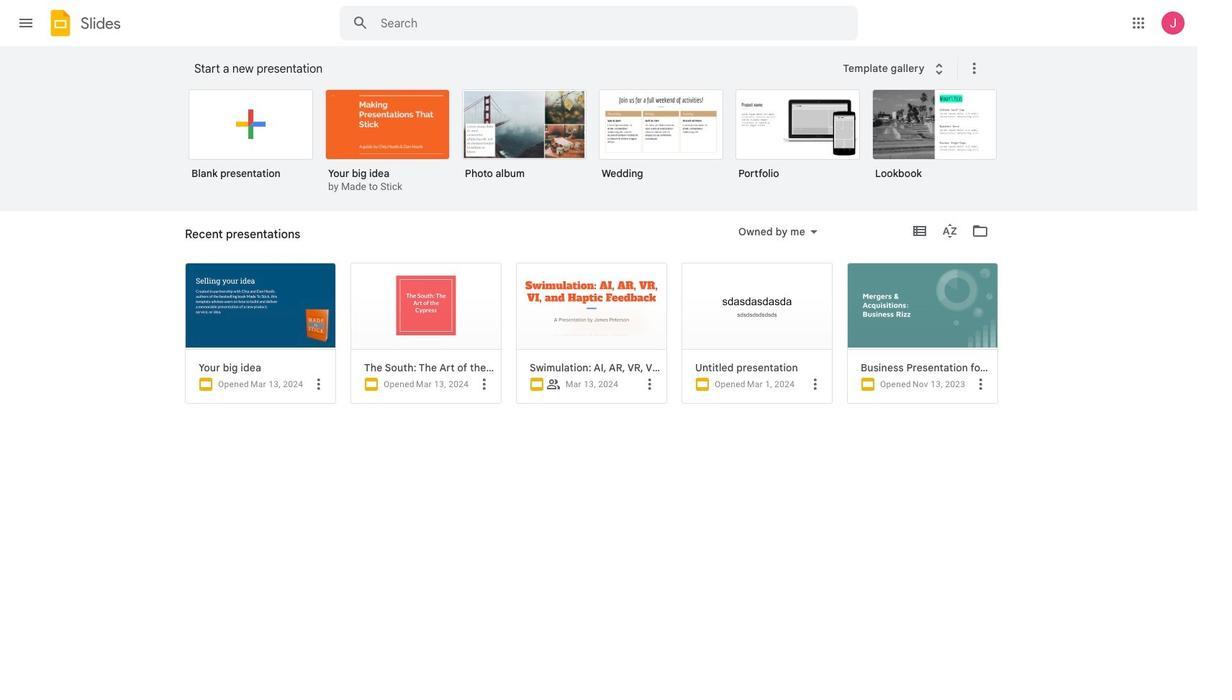 Task type: locate. For each thing, give the bounding box(es) containing it.
2 horizontal spatial last opened by me mar 13, 2024 element
[[566, 380, 619, 390]]

swimulation: ai, ar, vr, vi, and haptic feedback google slides element
[[530, 362, 661, 374]]

4 more actions. popup button. image from the left
[[807, 376, 825, 393]]

1 medium image from the left
[[197, 376, 215, 393]]

3 medium image from the left
[[694, 376, 712, 393]]

2 more actions. popup button. image from the left
[[476, 376, 493, 393]]

Search bar text field
[[381, 17, 822, 31]]

medium image down your big idea google slides "element"
[[197, 376, 215, 393]]

2 medium image from the left
[[363, 376, 380, 393]]

more actions. popup button. image for swimulation: ai, ar, vr, vi, and haptic feedback google slides element
[[642, 376, 659, 393]]

3 last opened by me mar 13, 2024 element from the left
[[566, 380, 619, 390]]

list view image
[[912, 223, 929, 240]]

1 last opened by me mar 13, 2024 element from the left
[[251, 380, 303, 390]]

more actions. popup button. image right last opened by me mar 1, 2024 element
[[807, 376, 825, 393]]

more actions. popup button. image left medium image
[[476, 376, 493, 393]]

5 more actions. popup button. image from the left
[[973, 376, 990, 393]]

medium image
[[197, 376, 215, 393], [363, 376, 380, 393], [694, 376, 712, 393], [860, 376, 877, 393]]

more actions. popup button. image
[[310, 376, 328, 393], [476, 376, 493, 393], [642, 376, 659, 393], [807, 376, 825, 393], [973, 376, 990, 393]]

more actions. popup button. image right last opened by me nov 13, 2023 element
[[973, 376, 990, 393]]

medium image
[[529, 376, 546, 393]]

last opened by me mar 13, 2024 element down swimulation: ai, ar, vr, vi, and haptic feedback google slides element
[[566, 380, 619, 390]]

business presentation for serious business google slides element
[[861, 362, 992, 374]]

more actions. popup button. image for "the south: the art of the cypress google slides" element
[[476, 376, 493, 393]]

heading
[[194, 46, 834, 92], [185, 211, 301, 257]]

0 vertical spatial heading
[[194, 46, 834, 92]]

medium image down business presentation for serious business google slides 'element'
[[860, 376, 877, 393]]

1 more actions. popup button. image from the left
[[310, 376, 328, 393]]

last opened by me mar 13, 2024 element for your big idea google slides "element"
[[251, 380, 303, 390]]

option
[[189, 89, 313, 190], [326, 89, 450, 194], [462, 89, 587, 190], [599, 89, 724, 190], [736, 89, 861, 190], [873, 89, 997, 190], [501, 107, 668, 694], [185, 263, 336, 404], [351, 263, 502, 404], [682, 263, 833, 404], [848, 263, 999, 404]]

main menu image
[[17, 14, 35, 32]]

0 horizontal spatial last opened by me mar 13, 2024 element
[[251, 380, 303, 390]]

1 horizontal spatial last opened by me mar 13, 2024 element
[[416, 380, 469, 390]]

more actions. popup button. image down your big idea google slides "element"
[[310, 376, 328, 393]]

last opened by me mar 1, 2024 element
[[747, 380, 795, 390]]

sort options image
[[942, 243, 945, 256]]

3 more actions. popup button. image from the left
[[642, 376, 659, 393]]

untitled presentation google slides element
[[696, 362, 827, 374]]

medium image down "the south: the art of the cypress google slides" element
[[363, 376, 380, 393]]

medium image for untitled presentation google slides element
[[694, 376, 712, 393]]

medium image for your big idea google slides "element"
[[197, 376, 215, 393]]

list box
[[189, 86, 1017, 212], [185, 107, 1013, 694]]

last opened by me mar 13, 2024 element for "the south: the art of the cypress google slides" element
[[416, 380, 469, 390]]

last opened by me mar 13, 2024 element down "the south: the art of the cypress google slides" element
[[416, 380, 469, 390]]

medium image for business presentation for serious business google slides 'element'
[[860, 376, 877, 393]]

template gallery image
[[931, 60, 948, 78]]

medium image down untitled presentation google slides element
[[694, 376, 712, 393]]

2 last opened by me mar 13, 2024 element from the left
[[416, 380, 469, 390]]

last opened by me mar 13, 2024 element down your big idea google slides "element"
[[251, 380, 303, 390]]

last opened by me mar 13, 2024 element
[[251, 380, 303, 390], [416, 380, 469, 390], [566, 380, 619, 390]]

more actions. popup button. image down swimulation: ai, ar, vr, vi, and haptic feedback google slides element
[[642, 376, 659, 393]]

search image
[[346, 9, 375, 37]]

4 medium image from the left
[[860, 376, 877, 393]]

None search field
[[340, 6, 858, 40]]



Task type: describe. For each thing, give the bounding box(es) containing it.
last opened by me nov 13, 2023 element
[[913, 380, 966, 390]]

your big idea google slides element
[[199, 362, 330, 374]]

more actions. popup button. image for untitled presentation google slides element
[[807, 376, 825, 393]]

the south: the art of the cypress google slides element
[[364, 362, 495, 374]]

more actions. popup button. image for business presentation for serious business google slides 'element'
[[973, 376, 990, 393]]

medium image for "the south: the art of the cypress google slides" element
[[363, 376, 380, 393]]

more actions. popup button. image for your big idea google slides "element"
[[310, 376, 328, 393]]

more actions. image
[[963, 60, 984, 77]]

1 vertical spatial heading
[[185, 211, 301, 257]]



Task type: vqa. For each thing, say whether or not it's contained in the screenshot.
medium image corresponding to Swimulation: AI, AR, VR, VI, and Haptic Feedback Google Slides element
yes



